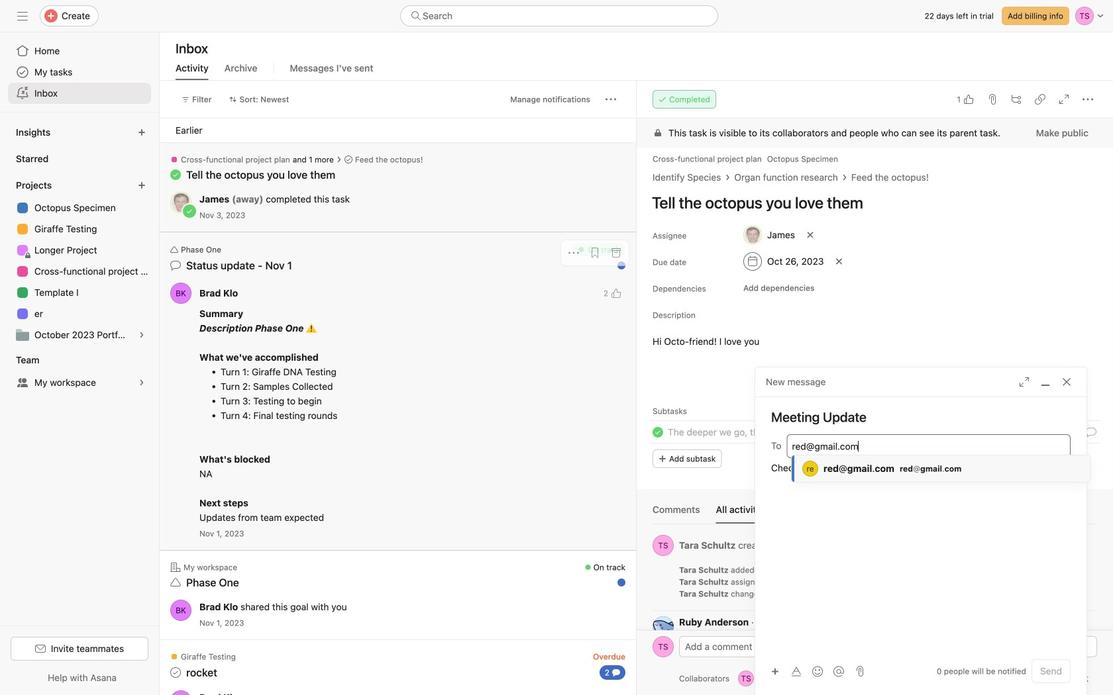 Task type: vqa. For each thing, say whether or not it's contained in the screenshot.
Send message
no



Task type: locate. For each thing, give the bounding box(es) containing it.
1 like. click to like this task image
[[963, 94, 974, 105]]

open user profile image
[[653, 535, 674, 557]]

insert an object image
[[771, 668, 779, 676]]

0 vertical spatial delete story image
[[1088, 578, 1096, 586]]

open user profile image
[[170, 283, 191, 304], [170, 600, 191, 621], [653, 617, 674, 638], [653, 637, 674, 658]]

0 horizontal spatial add or remove collaborators image
[[738, 671, 754, 687]]

toolbar
[[766, 662, 851, 681]]

Type the name of a team, a project, or people text field
[[792, 439, 1063, 454]]

more actions for this task image
[[1083, 94, 1093, 105]]

sort: newest image
[[229, 95, 237, 103]]

⚠️ image
[[306, 323, 317, 334]]

Task Name text field
[[643, 187, 1097, 218], [668, 425, 845, 440]]

0 comments. click to go to subtask details and comments image
[[1086, 427, 1096, 438]]

2 likes. click to like this task image
[[611, 288, 621, 299]]

list box
[[400, 5, 718, 27]]

dialog
[[755, 368, 1087, 696]]

tab list
[[653, 503, 1097, 525]]

1 vertical spatial delete story image
[[1088, 590, 1096, 598]]

delete story image
[[1088, 578, 1096, 586], [1088, 590, 1096, 598]]

add or remove collaborators image left insert an object icon
[[738, 671, 754, 687]]

completed image
[[650, 425, 666, 441]]

status update icon image
[[170, 260, 181, 271]]

main content
[[637, 119, 1113, 693]]

close image
[[1061, 377, 1072, 388]]

add subtask image
[[1011, 94, 1022, 105]]

add or remove collaborators image
[[738, 671, 754, 687], [775, 671, 791, 687]]

tab list inside tell the octopus you love them dialog
[[653, 503, 1097, 525]]

show options image
[[1084, 618, 1092, 626]]

projects element
[[0, 174, 159, 348]]

1 delete story image from the top
[[1088, 578, 1096, 586]]

tell the octopus you love them dialog
[[637, 81, 1113, 696]]

add to bookmarks image
[[590, 248, 600, 258]]

delete story image
[[1088, 566, 1096, 574]]

hide sidebar image
[[17, 11, 28, 21]]

1 horizontal spatial add or remove collaborators image
[[775, 671, 791, 687]]

new project or portfolio image
[[138, 182, 146, 189]]

new insights image
[[138, 129, 146, 136]]

list item
[[637, 421, 1113, 445]]

leftcount image
[[612, 669, 620, 677]]

add or remove collaborators image left add or remove collaborators image
[[775, 671, 791, 687]]



Task type: describe. For each thing, give the bounding box(es) containing it.
2 add or remove collaborators image from the left
[[775, 671, 791, 687]]

remove assignee image
[[806, 231, 814, 239]]

minimize image
[[1040, 377, 1051, 388]]

global element
[[0, 32, 159, 112]]

Add subject text field
[[755, 408, 1087, 427]]

expand popout to full screen image
[[1019, 377, 1030, 388]]

1 vertical spatial task name text field
[[668, 425, 845, 440]]

archive notification image
[[611, 248, 621, 258]]

see details, my workspace image
[[138, 379, 146, 387]]

copy task link image
[[1035, 94, 1045, 105]]

more actions image
[[606, 94, 616, 105]]

attachments: add a file to this task, tell the octopus you love them image
[[987, 94, 998, 105]]

see details, october 2023 portfolio image
[[138, 331, 146, 339]]

at mention image
[[833, 667, 844, 677]]

formatting image
[[791, 667, 802, 677]]

teams element
[[0, 348, 159, 396]]

full screen image
[[1059, 94, 1069, 105]]

clear due date image
[[835, 258, 843, 266]]

emoji image
[[812, 667, 823, 677]]

2 delete story image from the top
[[1088, 590, 1096, 598]]

Completed checkbox
[[650, 425, 666, 441]]

add or remove collaborators image
[[799, 675, 807, 683]]

1 add or remove collaborators image from the left
[[738, 671, 754, 687]]

0 vertical spatial task name text field
[[643, 187, 1097, 218]]



